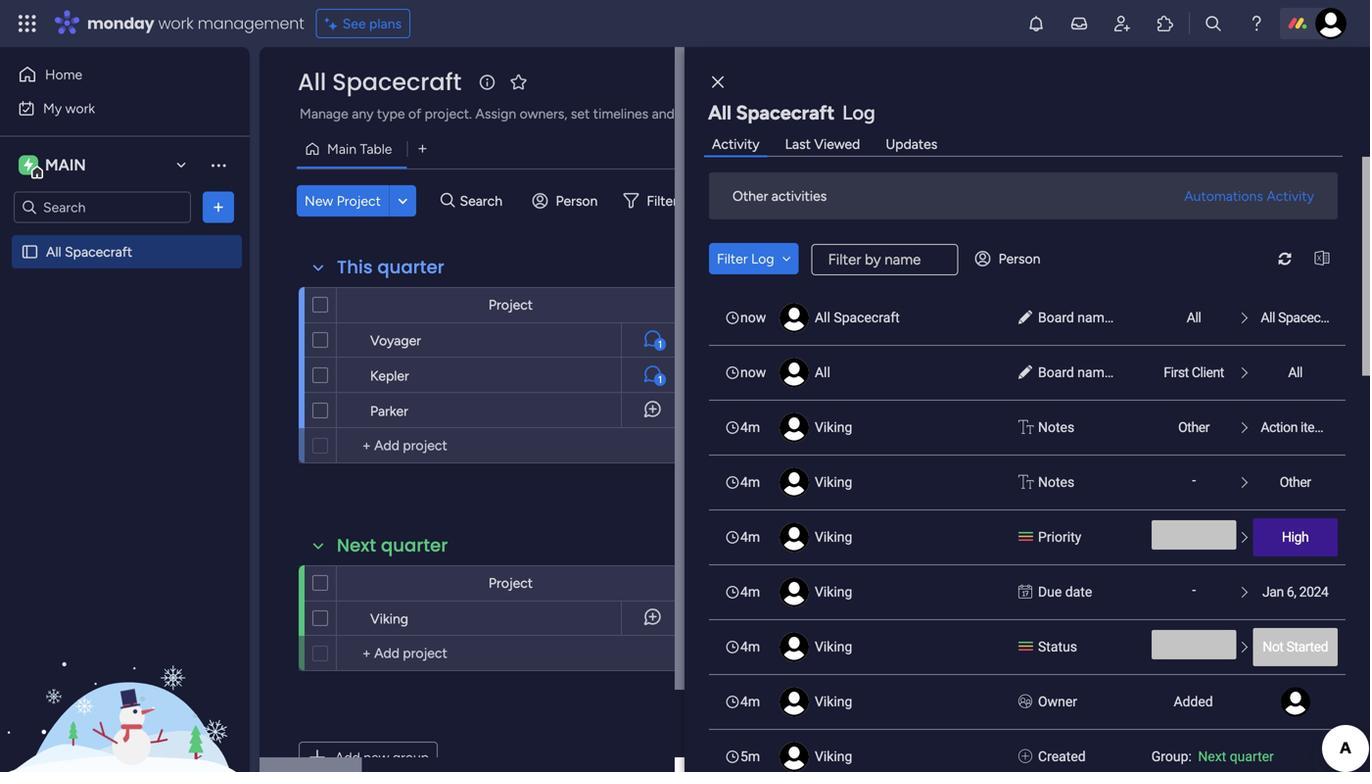 Task type: describe. For each thing, give the bounding box(es) containing it.
added
[[1174, 694, 1214, 710]]

board name changed for all
[[1039, 310, 1168, 326]]

spacecraft down filter by name field
[[834, 310, 900, 326]]

noah lott image
[[1316, 8, 1347, 39]]

0 horizontal spatial other
[[733, 188, 769, 204]]

project.
[[425, 105, 472, 122]]

manage any type of project. assign owners, set timelines and keep track of where your project stands.
[[300, 105, 925, 122]]

see
[[343, 15, 366, 32]]

lottie animation image
[[0, 574, 250, 772]]

workspace options image
[[209, 155, 228, 175]]

1 vertical spatial person button
[[968, 243, 1053, 274]]

client
[[1192, 365, 1225, 381]]

0 horizontal spatial person button
[[525, 185, 610, 217]]

created
[[1039, 749, 1086, 765]]

inbox image
[[1070, 14, 1090, 33]]

v2 search image
[[441, 190, 455, 212]]

project for next quarter
[[489, 575, 533, 591]]

dapulse text column image
[[1019, 472, 1034, 493]]

This quarter field
[[332, 255, 450, 280]]

changed for all
[[1116, 310, 1168, 326]]

stands.
[[882, 105, 925, 122]]

filter log button
[[709, 243, 799, 274]]

1 of from the left
[[409, 105, 422, 122]]

name for all
[[1078, 310, 1112, 326]]

home
[[45, 66, 83, 83]]

spacecraft inside all spacecraft list box
[[65, 243, 132, 260]]

board for all
[[1039, 310, 1075, 326]]

spacecraft up last
[[736, 101, 835, 124]]

invite members image
[[1113, 14, 1133, 33]]

select product image
[[18, 14, 37, 33]]

notes for other
[[1039, 474, 1075, 490]]

notifications image
[[1027, 14, 1047, 33]]

my work
[[43, 100, 95, 117]]

project inside "new project" button
[[337, 193, 381, 209]]

4m for the "dapulse date column" image
[[741, 584, 761, 600]]

main table button
[[297, 133, 407, 165]]

due
[[1039, 584, 1062, 600]]

keep
[[678, 105, 708, 122]]

started
[[1287, 639, 1329, 655]]

dapulse plus image
[[1019, 747, 1033, 767]]

now for all
[[741, 365, 766, 381]]

help image
[[1247, 14, 1267, 33]]

add view image
[[419, 142, 427, 156]]

last viewed
[[786, 136, 861, 152]]

filter log
[[717, 250, 775, 267]]

board for first client
[[1039, 365, 1075, 381]]

filter for filter log
[[717, 250, 748, 267]]

filter for filter
[[647, 193, 678, 209]]

action items
[[1261, 419, 1333, 436]]

monday
[[87, 12, 154, 34]]

owners,
[[520, 105, 568, 122]]

activity inside button
[[1267, 188, 1315, 204]]

main
[[45, 156, 86, 174]]

dapulse text column image
[[1019, 417, 1034, 438]]

updates
[[886, 136, 938, 152]]

export to excel image
[[1307, 251, 1339, 266]]

quarter for next quarter
[[381, 533, 448, 558]]

0 vertical spatial person
[[556, 193, 598, 209]]

1 workspace image from the left
[[19, 154, 38, 176]]

Search field
[[455, 187, 514, 215]]

type
[[377, 105, 405, 122]]

workspace selection element
[[19, 153, 89, 179]]

automations activity button
[[1177, 180, 1323, 212]]

all spacecraft list box
[[0, 231, 250, 533]]

date
[[1066, 584, 1093, 600]]

help
[[1221, 722, 1256, 742]]

parker
[[370, 403, 408, 419]]

1 horizontal spatial log
[[843, 101, 876, 124]]

lottie animation element
[[0, 574, 250, 772]]

main table
[[327, 141, 392, 157]]

next inside list box
[[1199, 749, 1227, 765]]

jan
[[1263, 584, 1284, 600]]

new project button
[[297, 185, 389, 217]]

1 vertical spatial person
[[999, 250, 1041, 267]]

4m for dapulse text column icon
[[741, 419, 761, 436]]

home button
[[12, 59, 211, 90]]

due date
[[1039, 584, 1093, 600]]

viewed
[[815, 136, 861, 152]]

2 vertical spatial quarter
[[1230, 749, 1275, 765]]

my
[[43, 100, 62, 117]]

Search in workspace field
[[41, 196, 164, 219]]

management
[[198, 12, 304, 34]]

my work button
[[12, 93, 211, 124]]

now for all spacecraft
[[741, 310, 766, 326]]

filter button
[[616, 185, 708, 217]]

options image
[[209, 197, 228, 217]]

this
[[337, 255, 373, 280]]

spacecraft down "export to excel" 'icon'
[[1279, 310, 1341, 326]]

priority
[[1039, 529, 1082, 545]]

automations
[[1185, 188, 1264, 204]]

group:
[[1152, 749, 1192, 765]]

main button
[[14, 148, 195, 182]]

5 4m from the top
[[741, 639, 761, 655]]

next inside 'field'
[[337, 533, 376, 558]]

timelines
[[594, 105, 649, 122]]



Task type: locate. For each thing, give the bounding box(es) containing it.
changed for first client
[[1116, 365, 1168, 381]]

0 vertical spatial v2 edit image
[[1019, 308, 1033, 328]]

2 notes from the top
[[1039, 474, 1075, 490]]

1 vertical spatial project
[[489, 296, 533, 313]]

changed
[[1116, 310, 1168, 326], [1116, 365, 1168, 381]]

5m
[[741, 749, 761, 765]]

now
[[741, 310, 766, 326], [741, 365, 766, 381]]

log up viewed
[[843, 101, 876, 124]]

1 4m from the top
[[741, 419, 761, 436]]

1 board name changed from the top
[[1039, 310, 1168, 326]]

2 board from the top
[[1039, 365, 1075, 381]]

next
[[337, 533, 376, 558], [1199, 749, 1227, 765]]

1 vertical spatial + add project text field
[[347, 642, 676, 665]]

kepler
[[370, 367, 409, 384]]

apps image
[[1156, 14, 1176, 33]]

project
[[337, 193, 381, 209], [489, 296, 533, 313], [489, 575, 533, 591]]

activity up refresh icon
[[1267, 188, 1315, 204]]

notes
[[1039, 419, 1075, 436], [1039, 474, 1075, 490]]

this quarter
[[337, 255, 445, 280]]

activity down track
[[712, 136, 760, 152]]

name for first client
[[1078, 365, 1112, 381]]

2 4m from the top
[[741, 474, 761, 490]]

1 horizontal spatial person button
[[968, 243, 1053, 274]]

track
[[711, 105, 742, 122]]

0 horizontal spatial next
[[337, 533, 376, 558]]

table
[[360, 141, 392, 157]]

1 vertical spatial work
[[65, 100, 95, 117]]

0 vertical spatial log
[[843, 101, 876, 124]]

1 vertical spatial quarter
[[381, 533, 448, 558]]

filter inside button
[[717, 250, 748, 267]]

1 vertical spatial board
[[1039, 365, 1075, 381]]

work right monday
[[158, 12, 194, 34]]

0 vertical spatial board name changed
[[1039, 310, 1168, 326]]

1 vertical spatial board name changed
[[1039, 365, 1168, 381]]

other
[[733, 188, 769, 204], [1179, 419, 1210, 436], [1280, 474, 1312, 490]]

work
[[158, 12, 194, 34], [65, 100, 95, 117]]

work for monday
[[158, 12, 194, 34]]

1 vertical spatial changed
[[1116, 365, 1168, 381]]

owner
[[1039, 694, 1078, 710]]

v2 edit image for first client
[[1019, 363, 1033, 383]]

see plans button
[[316, 9, 411, 38]]

quarter inside field
[[378, 255, 445, 280]]

1 + add project text field from the top
[[347, 434, 676, 458]]

and
[[652, 105, 675, 122]]

quarter inside 'field'
[[381, 533, 448, 558]]

spacecraft down search in workspace field at the left of the page
[[65, 243, 132, 260]]

0 horizontal spatial of
[[409, 105, 422, 122]]

1 vertical spatial filter
[[717, 250, 748, 267]]

main
[[327, 141, 357, 157]]

1 vertical spatial log
[[752, 250, 775, 267]]

0 vertical spatial filter
[[647, 193, 678, 209]]

6 4m from the top
[[741, 694, 761, 710]]

voyager
[[370, 332, 421, 349]]

other activities
[[733, 188, 827, 204]]

next quarter
[[337, 533, 448, 558]]

option
[[0, 234, 250, 238]]

automations activity
[[1185, 188, 1315, 204]]

quarter
[[378, 255, 445, 280], [381, 533, 448, 558], [1230, 749, 1275, 765]]

activities
[[772, 188, 827, 204]]

0 vertical spatial now
[[741, 310, 766, 326]]

project
[[834, 105, 879, 122]]

work for my
[[65, 100, 95, 117]]

angle down image
[[783, 252, 791, 266]]

1 for voyager
[[658, 339, 663, 350]]

log
[[843, 101, 876, 124], [752, 250, 775, 267]]

changed left client at the right top of the page
[[1116, 365, 1168, 381]]

1 notes from the top
[[1039, 419, 1075, 436]]

filter
[[647, 193, 678, 209], [717, 250, 748, 267]]

notes for action
[[1039, 419, 1075, 436]]

1 button for voyager
[[621, 322, 685, 358]]

work inside button
[[65, 100, 95, 117]]

other up high
[[1280, 474, 1312, 490]]

4 4m from the top
[[741, 584, 761, 600]]

notes right dapulse text column icon
[[1039, 419, 1075, 436]]

new
[[305, 193, 333, 209]]

add to favorites image
[[509, 72, 528, 92]]

any
[[352, 105, 374, 122]]

4m for dapulse text column image
[[741, 474, 761, 490]]

your
[[803, 105, 831, 122]]

2 1 button from the top
[[621, 358, 685, 393]]

set
[[571, 105, 590, 122]]

workspace image
[[19, 154, 38, 176], [24, 154, 33, 176]]

all spacecraft down filter by name field
[[815, 310, 900, 326]]

0 vertical spatial next
[[337, 533, 376, 558]]

person button
[[525, 185, 610, 217], [968, 243, 1053, 274]]

0 vertical spatial quarter
[[378, 255, 445, 280]]

Filter by name field
[[812, 244, 959, 275]]

0 vertical spatial other
[[733, 188, 769, 204]]

1 horizontal spatial next
[[1199, 749, 1227, 765]]

Next quarter field
[[332, 533, 453, 559]]

list box containing now
[[709, 290, 1346, 772]]

0 vertical spatial changed
[[1116, 310, 1168, 326]]

other left activities at the top right
[[733, 188, 769, 204]]

0 vertical spatial activity
[[712, 136, 760, 152]]

0 vertical spatial project
[[337, 193, 381, 209]]

filter inside popup button
[[647, 193, 678, 209]]

2 vertical spatial other
[[1280, 474, 1312, 490]]

first
[[1164, 365, 1189, 381]]

1 for kepler
[[658, 374, 663, 386]]

not started
[[1263, 639, 1329, 655]]

2 workspace image from the left
[[24, 154, 33, 176]]

0 horizontal spatial person
[[556, 193, 598, 209]]

filter down 'and'
[[647, 193, 678, 209]]

0 vertical spatial + add project text field
[[347, 434, 676, 458]]

items
[[1301, 419, 1333, 436]]

1 vertical spatial 1
[[658, 374, 663, 386]]

public board image
[[21, 243, 39, 261]]

1 1 from the top
[[658, 339, 663, 350]]

changed up first
[[1116, 310, 1168, 326]]

of right track
[[746, 105, 759, 122]]

other down first client
[[1179, 419, 1210, 436]]

2 of from the left
[[746, 105, 759, 122]]

project for this quarter
[[489, 296, 533, 313]]

board name changed for first client
[[1039, 365, 1168, 381]]

angle down image
[[398, 194, 408, 208]]

1 horizontal spatial of
[[746, 105, 759, 122]]

manage any type of project. assign owners, set timelines and keep track of where your project stands. button
[[297, 102, 955, 125]]

help button
[[1204, 716, 1273, 749]]

0 vertical spatial board
[[1039, 310, 1075, 326]]

of right type
[[409, 105, 422, 122]]

1 vertical spatial next
[[1199, 749, 1227, 765]]

1 vertical spatial other
[[1179, 419, 1210, 436]]

2 vertical spatial project
[[489, 575, 533, 591]]

3 4m from the top
[[741, 529, 761, 545]]

0 horizontal spatial filter
[[647, 193, 678, 209]]

6,
[[1287, 584, 1297, 600]]

log left angle down icon in the right top of the page
[[752, 250, 775, 267]]

spacecraft
[[332, 66, 462, 98], [736, 101, 835, 124], [65, 243, 132, 260], [834, 310, 900, 326], [1279, 310, 1341, 326]]

1 horizontal spatial other
[[1179, 419, 1210, 436]]

of
[[409, 105, 422, 122], [746, 105, 759, 122]]

close image
[[712, 75, 724, 89]]

list box
[[709, 290, 1346, 772]]

work right my
[[65, 100, 95, 117]]

4m for v2 multiple person column icon
[[741, 694, 761, 710]]

see plans
[[343, 15, 402, 32]]

viking
[[815, 419, 853, 436], [815, 474, 853, 490], [815, 529, 853, 545], [815, 584, 853, 600], [370, 610, 409, 627], [815, 639, 853, 655], [815, 694, 853, 710], [815, 749, 853, 765]]

All Spacecraft field
[[293, 66, 467, 98]]

0 vertical spatial person button
[[525, 185, 610, 217]]

2 horizontal spatial other
[[1280, 474, 1312, 490]]

status
[[1039, 639, 1078, 655]]

2 + add project text field from the top
[[347, 642, 676, 665]]

person
[[556, 193, 598, 209], [999, 250, 1041, 267]]

2 1 from the top
[[658, 374, 663, 386]]

all spacecraft
[[298, 66, 462, 98], [46, 243, 132, 260], [815, 310, 900, 326], [1261, 310, 1341, 326]]

board name changed
[[1039, 310, 1168, 326], [1039, 365, 1168, 381]]

first client
[[1164, 365, 1225, 381]]

1 horizontal spatial person
[[999, 250, 1041, 267]]

monday work management
[[87, 12, 304, 34]]

1 vertical spatial now
[[741, 365, 766, 381]]

last
[[786, 136, 811, 152]]

dapulse date column image
[[1019, 582, 1033, 603]]

1 horizontal spatial work
[[158, 12, 194, 34]]

1 v2 edit image from the top
[[1019, 308, 1033, 328]]

0 horizontal spatial work
[[65, 100, 95, 117]]

+ Add project text field
[[347, 434, 676, 458], [347, 642, 676, 665]]

manage
[[300, 105, 349, 122]]

0 vertical spatial work
[[158, 12, 194, 34]]

name
[[1078, 310, 1112, 326], [1078, 365, 1112, 381]]

jan 6, 2024
[[1263, 584, 1329, 600]]

0 horizontal spatial activity
[[712, 136, 760, 152]]

v2 edit image
[[1019, 308, 1033, 328], [1019, 363, 1033, 383]]

group: next quarter
[[1152, 749, 1275, 765]]

1 button
[[621, 322, 685, 358], [621, 358, 685, 393]]

high
[[1283, 529, 1309, 545]]

board
[[1039, 310, 1075, 326], [1039, 365, 1075, 381]]

1 1 button from the top
[[621, 322, 685, 358]]

1 horizontal spatial filter
[[717, 250, 748, 267]]

all inside all spacecraft list box
[[46, 243, 61, 260]]

4m
[[741, 419, 761, 436], [741, 474, 761, 490], [741, 529, 761, 545], [741, 584, 761, 600], [741, 639, 761, 655], [741, 694, 761, 710]]

1 name from the top
[[1078, 310, 1112, 326]]

spacecraft up type
[[332, 66, 462, 98]]

2 board name changed from the top
[[1039, 365, 1168, 381]]

0 vertical spatial notes
[[1039, 419, 1075, 436]]

all spacecraft down search in workspace field at the left of the page
[[46, 243, 132, 260]]

activity
[[712, 136, 760, 152], [1267, 188, 1315, 204]]

2 v2 edit image from the top
[[1019, 363, 1033, 383]]

where
[[762, 105, 800, 122]]

0 vertical spatial name
[[1078, 310, 1112, 326]]

all spacecraft down refresh icon
[[1261, 310, 1341, 326]]

2 changed from the top
[[1116, 365, 1168, 381]]

1 vertical spatial name
[[1078, 365, 1112, 381]]

1 changed from the top
[[1116, 310, 1168, 326]]

1 vertical spatial v2 edit image
[[1019, 363, 1033, 383]]

all spacecraft up type
[[298, 66, 462, 98]]

1 now from the top
[[741, 310, 766, 326]]

1 button for kepler
[[621, 358, 685, 393]]

2 now from the top
[[741, 365, 766, 381]]

1 vertical spatial notes
[[1039, 474, 1075, 490]]

2024
[[1300, 584, 1329, 600]]

v2 multiple person column image
[[1019, 692, 1033, 712]]

v2 edit image for all
[[1019, 308, 1033, 328]]

new project
[[305, 193, 381, 209]]

plans
[[369, 15, 402, 32]]

log inside the filter log button
[[752, 250, 775, 267]]

not
[[1263, 639, 1284, 655]]

1 horizontal spatial activity
[[1267, 188, 1315, 204]]

1
[[658, 339, 663, 350], [658, 374, 663, 386]]

search everything image
[[1204, 14, 1224, 33]]

0 vertical spatial 1
[[658, 339, 663, 350]]

0 horizontal spatial log
[[752, 250, 775, 267]]

action
[[1261, 419, 1298, 436]]

2 name from the top
[[1078, 365, 1112, 381]]

1 vertical spatial activity
[[1267, 188, 1315, 204]]

all spacecraft log
[[708, 101, 876, 124]]

filter left angle down icon in the right top of the page
[[717, 250, 748, 267]]

quarter for this quarter
[[378, 255, 445, 280]]

1 board from the top
[[1039, 310, 1075, 326]]

notes right dapulse text column image
[[1039, 474, 1075, 490]]

show board description image
[[476, 73, 499, 92]]

assign
[[476, 105, 517, 122]]

refresh image
[[1270, 251, 1301, 266]]



Task type: vqa. For each thing, say whether or not it's contained in the screenshot.
Calendar BUTTON
no



